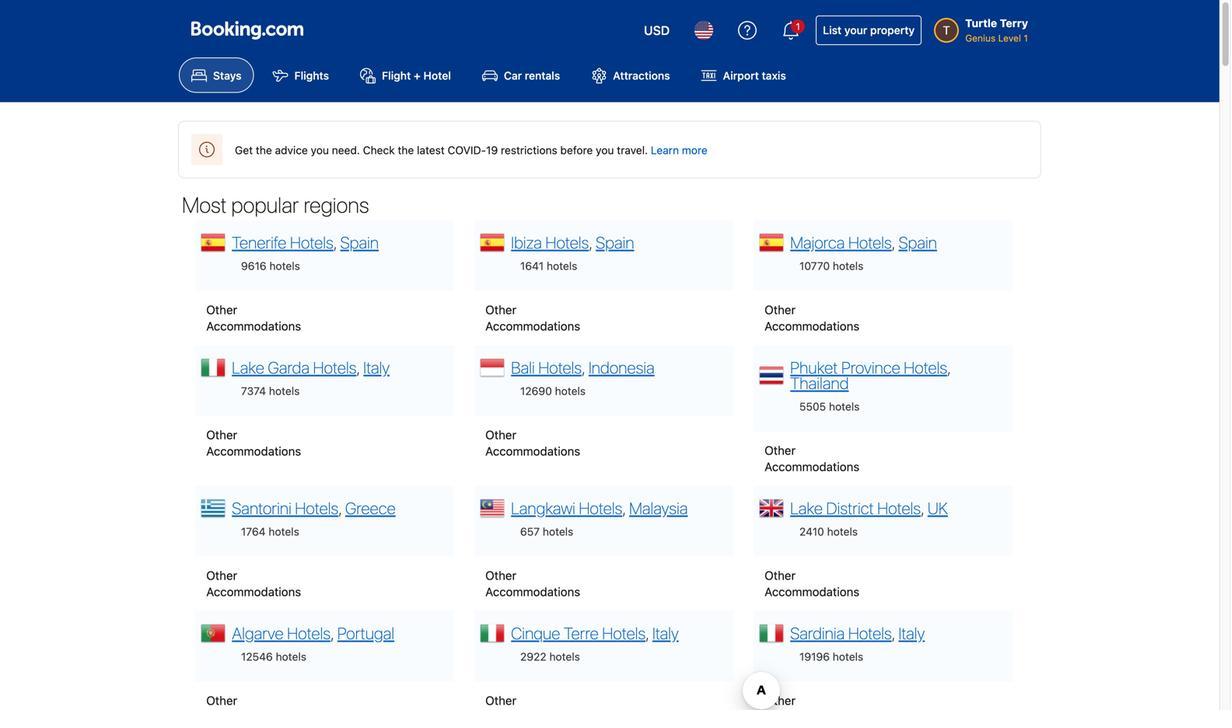 Task type: describe. For each thing, give the bounding box(es) containing it.
taxis
[[762, 69, 786, 82]]

spain link for ibiza hotels
[[596, 233, 634, 252]]

most popular regions
[[182, 192, 369, 218]]

flights link
[[260, 58, 342, 93]]

other for tenerife hotels
[[206, 303, 237, 317]]

stays
[[213, 69, 242, 82]]

accommodations for sardinia hotels
[[765, 710, 860, 711]]

learn more link
[[651, 144, 708, 157]]

district
[[826, 499, 874, 518]]

hotels inside santorini hotels , greece 1764 hotels
[[295, 499, 338, 518]]

list your property link
[[816, 16, 922, 45]]

, inside bali hotels , indonesia 12690 hotels
[[582, 358, 585, 377]]

flight + hotel link
[[348, 58, 463, 93]]

popular
[[231, 192, 299, 218]]

terre
[[564, 624, 599, 643]]

hotels inside algarve hotels , portugal 12546 hotels
[[276, 651, 306, 664]]

greece
[[345, 499, 396, 518]]

malaysia link
[[629, 499, 688, 518]]

attractions
[[613, 69, 670, 82]]

1764
[[241, 526, 266, 538]]

regions
[[304, 192, 369, 218]]

12690
[[520, 385, 552, 398]]

accommodations for bali hotels
[[485, 444, 580, 458]]

hotels inside langkawi hotels , malaysia 657 hotels
[[579, 499, 622, 518]]

hotel
[[423, 69, 451, 82]]

other for cinque terre hotels
[[485, 694, 517, 708]]

majorca hotels link
[[790, 233, 892, 252]]

algarve
[[232, 624, 284, 643]]

, inside algarve hotels , portugal 12546 hotels
[[331, 624, 334, 643]]

hotels inside lake garda hotels , italy 7374 hotels
[[313, 358, 357, 377]]

bali hotels , indonesia 12690 hotels
[[511, 358, 655, 398]]

car rentals link
[[470, 58, 573, 93]]

italy for lake garda hotels
[[363, 358, 390, 377]]

thailand
[[790, 374, 849, 393]]

spain for ibiza hotels
[[596, 233, 634, 252]]

stays link
[[179, 58, 254, 93]]

9616
[[241, 260, 267, 272]]

usd
[[644, 23, 670, 38]]

accommodations for lake district hotels
[[765, 585, 860, 599]]

get
[[235, 144, 253, 157]]

ibiza hotels link
[[511, 233, 589, 252]]

cinque terre hotels link
[[511, 624, 646, 643]]

1641
[[520, 260, 544, 272]]

turtle terry genius level 1
[[965, 17, 1028, 44]]

car rentals
[[504, 69, 560, 82]]

10770
[[800, 260, 830, 272]]

, inside sardinia hotels , italy 19196 hotels
[[892, 624, 895, 643]]

hotels inside langkawi hotels , malaysia 657 hotels
[[543, 526, 573, 538]]

phuket province hotels , thailand 5505 hotels
[[790, 358, 951, 413]]

lake garda hotels , italy 7374 hotels
[[232, 358, 390, 398]]

list your property
[[823, 24, 915, 37]]

flight
[[382, 69, 411, 82]]

genius
[[965, 33, 996, 44]]

other for majorca hotels
[[765, 303, 796, 317]]

tenerife
[[232, 233, 287, 252]]

airport
[[723, 69, 759, 82]]

hotels inside sardinia hotels , italy 19196 hotels
[[848, 624, 892, 643]]

phuket
[[790, 358, 838, 377]]

sardinia hotels link
[[790, 624, 892, 643]]

santorini hotels , greece 1764 hotels
[[232, 499, 396, 538]]

sardinia
[[790, 624, 845, 643]]

santorini
[[232, 499, 291, 518]]

hotels inside tenerife hotels , spain 9616 hotels
[[290, 233, 334, 252]]

ibiza hotels , spain 1641 hotels
[[511, 233, 634, 272]]

italy link for cinque terre hotels
[[653, 624, 679, 643]]

accommodations for cinque terre hotels
[[485, 710, 580, 711]]

accommodations for santorini hotels
[[206, 585, 301, 599]]

1 you from the left
[[311, 144, 329, 157]]

hotels inside bali hotels , indonesia 12690 hotels
[[555, 385, 586, 398]]

uk link
[[928, 499, 948, 518]]

other for phuket province hotels
[[765, 444, 796, 458]]

more
[[682, 144, 708, 157]]

airport taxis link
[[689, 58, 799, 93]]

5505
[[800, 400, 826, 413]]

19
[[486, 144, 498, 157]]

terry
[[1000, 17, 1028, 30]]

other accommodations for algarve hotels
[[206, 694, 301, 711]]

accommodations for ibiza hotels
[[485, 319, 580, 333]]

most
[[182, 192, 227, 218]]

other for ibiza hotels
[[485, 303, 517, 317]]

italy link for sardinia hotels
[[899, 624, 925, 643]]

hotels inside sardinia hotels , italy 19196 hotels
[[833, 651, 864, 664]]

other for santorini hotels
[[206, 569, 237, 583]]

langkawi
[[511, 499, 575, 518]]

flight + hotel
[[382, 69, 451, 82]]

hotels inside bali hotels , indonesia 12690 hotels
[[538, 358, 582, 377]]

lake district hotels , uk 2410 hotels
[[790, 499, 948, 538]]

hotels inside cinque terre hotels , italy 2922 hotels
[[549, 651, 580, 664]]

level
[[998, 33, 1021, 44]]

airport taxis
[[723, 69, 786, 82]]

, inside cinque terre hotels , italy 2922 hotels
[[646, 624, 649, 643]]

accommodations for majorca hotels
[[765, 319, 860, 333]]

, inside langkawi hotels , malaysia 657 hotels
[[622, 499, 626, 518]]

hotels inside lake district hotels , uk 2410 hotels
[[827, 526, 858, 538]]

property
[[870, 24, 915, 37]]

1 button
[[773, 12, 810, 49]]



Task type: locate. For each thing, give the bounding box(es) containing it.
advice
[[275, 144, 308, 157]]

attractions link
[[579, 58, 683, 93]]

1 inside turtle terry genius level 1
[[1024, 33, 1028, 44]]

other accommodations for lake garda hotels
[[206, 428, 301, 458]]

other for sardinia hotels
[[765, 694, 796, 708]]

bali
[[511, 358, 535, 377]]

hotels
[[290, 233, 334, 252], [546, 233, 589, 252], [848, 233, 892, 252], [313, 358, 357, 377], [538, 358, 582, 377], [904, 358, 947, 377], [295, 499, 338, 518], [579, 499, 622, 518], [877, 499, 921, 518], [287, 624, 331, 643], [602, 624, 646, 643], [848, 624, 892, 643]]

ibiza
[[511, 233, 542, 252]]

other accommodations for tenerife hotels
[[206, 303, 301, 333]]

lake up '7374'
[[232, 358, 264, 377]]

1 left list
[[796, 21, 800, 32]]

other
[[206, 303, 237, 317], [485, 303, 517, 317], [765, 303, 796, 317], [206, 428, 237, 442], [485, 428, 517, 442], [765, 444, 796, 458], [206, 569, 237, 583], [485, 569, 517, 583], [765, 569, 796, 583], [206, 694, 237, 708], [485, 694, 517, 708], [765, 694, 796, 708]]

hotels inside tenerife hotels , spain 9616 hotels
[[269, 260, 300, 272]]

you left the travel.
[[596, 144, 614, 157]]

1 horizontal spatial 1
[[1024, 33, 1028, 44]]

other accommodations down '7374'
[[206, 428, 301, 458]]

1
[[796, 21, 800, 32], [1024, 33, 1028, 44]]

other accommodations for majorca hotels
[[765, 303, 860, 333]]

garda
[[268, 358, 310, 377]]

other accommodations down "12690"
[[485, 428, 580, 458]]

spain link right majorca hotels link
[[899, 233, 937, 252]]

0 vertical spatial lake
[[232, 358, 264, 377]]

0 vertical spatial 1
[[796, 21, 800, 32]]

hotels inside 'ibiza hotels , spain 1641 hotels'
[[546, 233, 589, 252]]

accommodations down 19196
[[765, 710, 860, 711]]

travel.
[[617, 144, 648, 157]]

lake for lake district hotels
[[790, 499, 823, 518]]

spain for majorca hotels
[[899, 233, 937, 252]]

, inside lake district hotels , uk 2410 hotels
[[921, 499, 924, 518]]

other accommodations up bali
[[485, 303, 580, 333]]

hotels down bali hotels "link" on the left bottom of the page
[[555, 385, 586, 398]]

hotels right terre
[[602, 624, 646, 643]]

lake garda hotels link
[[232, 358, 357, 377]]

1 horizontal spatial you
[[596, 144, 614, 157]]

other accommodations down 2922
[[485, 694, 580, 711]]

accommodations up santorini
[[206, 444, 301, 458]]

hotels inside lake district hotels , uk 2410 hotels
[[877, 499, 921, 518]]

hotels inside lake garda hotels , italy 7374 hotels
[[269, 385, 300, 398]]

2922
[[520, 651, 547, 664]]

accommodations up algarve
[[206, 585, 301, 599]]

your
[[845, 24, 867, 37]]

italy
[[363, 358, 390, 377], [653, 624, 679, 643], [899, 624, 925, 643]]

hotels left greece link at the left bottom of the page
[[295, 499, 338, 518]]

hotels left uk link
[[877, 499, 921, 518]]

hotels inside santorini hotels , greece 1764 hotels
[[269, 526, 299, 538]]

hotels down district
[[827, 526, 858, 538]]

spain right ibiza hotels link
[[596, 233, 634, 252]]

other accommodations down 19196
[[765, 694, 860, 711]]

1 horizontal spatial spain
[[596, 233, 634, 252]]

portugal
[[337, 624, 394, 643]]

3 spain from the left
[[899, 233, 937, 252]]

other accommodations down 12546
[[206, 694, 301, 711]]

hotels inside algarve hotels , portugal 12546 hotels
[[287, 624, 331, 643]]

2 you from the left
[[596, 144, 614, 157]]

hotels right province
[[904, 358, 947, 377]]

hotels right "ibiza"
[[546, 233, 589, 252]]

,
[[334, 233, 337, 252], [589, 233, 592, 252], [892, 233, 895, 252], [357, 358, 360, 377], [582, 358, 585, 377], [947, 358, 951, 377], [338, 499, 342, 518], [622, 499, 626, 518], [921, 499, 924, 518], [331, 624, 334, 643], [646, 624, 649, 643], [892, 624, 895, 643]]

tenerife hotels , spain 9616 hotels
[[232, 233, 379, 272]]

1 horizontal spatial lake
[[790, 499, 823, 518]]

accommodations up "phuket"
[[765, 319, 860, 333]]

other for lake garda hotels
[[206, 428, 237, 442]]

2 spain link from the left
[[596, 233, 634, 252]]

hotels right 5505 at the bottom right of the page
[[829, 400, 860, 413]]

0 horizontal spatial lake
[[232, 358, 264, 377]]

other accommodations up "phuket"
[[765, 303, 860, 333]]

0 horizontal spatial spain link
[[340, 233, 379, 252]]

0 horizontal spatial italy link
[[363, 358, 390, 377]]

7374
[[241, 385, 266, 398]]

other accommodations for cinque terre hotels
[[485, 694, 580, 711]]

0 horizontal spatial the
[[256, 144, 272, 157]]

accommodations up langkawi
[[485, 444, 580, 458]]

algarve hotels link
[[232, 624, 331, 643]]

other accommodations for ibiza hotels
[[485, 303, 580, 333]]

other accommodations for lake district hotels
[[765, 569, 860, 599]]

learn
[[651, 144, 679, 157]]

other accommodations for sardinia hotels
[[765, 694, 860, 711]]

majorca
[[790, 233, 845, 252]]

hotels inside phuket province hotels , thailand 5505 hotels
[[829, 400, 860, 413]]

1 spain link from the left
[[340, 233, 379, 252]]

hotels down santorini hotels link
[[269, 526, 299, 538]]

other accommodations up algarve
[[206, 569, 301, 599]]

hotels right langkawi
[[579, 499, 622, 518]]

accommodations for langkawi hotels
[[485, 585, 580, 599]]

sardinia hotels , italy 19196 hotels
[[790, 624, 925, 664]]

hotels down cinque terre hotels link
[[549, 651, 580, 664]]

you left need.
[[311, 144, 329, 157]]

most popular regions main content
[[178, 192, 1041, 711]]

hotels down majorca hotels link
[[833, 260, 864, 272]]

lake
[[232, 358, 264, 377], [790, 499, 823, 518]]

need.
[[332, 144, 360, 157]]

other accommodations up cinque
[[485, 569, 580, 599]]

spain link
[[340, 233, 379, 252], [596, 233, 634, 252], [899, 233, 937, 252]]

hotels inside majorca hotels , spain 10770 hotels
[[833, 260, 864, 272]]

usd button
[[635, 12, 679, 49]]

2410
[[800, 526, 824, 538]]

hotels right sardinia
[[848, 624, 892, 643]]

italy for cinque terre hotels
[[653, 624, 679, 643]]

1 horizontal spatial the
[[398, 144, 414, 157]]

turtle
[[965, 17, 997, 30]]

657
[[520, 526, 540, 538]]

other for langkawi hotels
[[485, 569, 517, 583]]

hotels right garda
[[313, 358, 357, 377]]

hotels down garda
[[269, 385, 300, 398]]

malaysia
[[629, 499, 688, 518]]

accommodations down 12546
[[206, 710, 301, 711]]

accommodations down 2922
[[485, 710, 580, 711]]

hotels up "12690"
[[538, 358, 582, 377]]

spain inside majorca hotels , spain 10770 hotels
[[899, 233, 937, 252]]

spain inside 'ibiza hotels , spain 1641 hotels'
[[596, 233, 634, 252]]

1 vertical spatial 1
[[1024, 33, 1028, 44]]

list
[[823, 24, 842, 37]]

hotels
[[269, 260, 300, 272], [547, 260, 577, 272], [833, 260, 864, 272], [269, 385, 300, 398], [555, 385, 586, 398], [829, 400, 860, 413], [269, 526, 299, 538], [543, 526, 573, 538], [827, 526, 858, 538], [276, 651, 306, 664], [549, 651, 580, 664], [833, 651, 864, 664]]

1 horizontal spatial italy
[[653, 624, 679, 643]]

italy inside cinque terre hotels , italy 2922 hotels
[[653, 624, 679, 643]]

1 spain from the left
[[340, 233, 379, 252]]

uk
[[928, 499, 948, 518]]

0 horizontal spatial you
[[311, 144, 329, 157]]

0 horizontal spatial italy
[[363, 358, 390, 377]]

accommodations up bali
[[485, 319, 580, 333]]

0 horizontal spatial 1
[[796, 21, 800, 32]]

hotels down tenerife hotels link
[[269, 260, 300, 272]]

hotels inside cinque terre hotels , italy 2922 hotels
[[602, 624, 646, 643]]

langkawi hotels , malaysia 657 hotels
[[511, 499, 688, 538]]

italy inside sardinia hotels , italy 19196 hotels
[[899, 624, 925, 643]]

cinque
[[511, 624, 560, 643]]

spain
[[340, 233, 379, 252], [596, 233, 634, 252], [899, 233, 937, 252]]

indonesia
[[589, 358, 655, 377]]

3 spain link from the left
[[899, 233, 937, 252]]

spain inside tenerife hotels , spain 9616 hotels
[[340, 233, 379, 252]]

spain link right ibiza hotels link
[[596, 233, 634, 252]]

accommodations up sardinia
[[765, 585, 860, 599]]

0 horizontal spatial spain
[[340, 233, 379, 252]]

hotels down algarve hotels link on the bottom left of the page
[[276, 651, 306, 664]]

other accommodations for phuket province hotels
[[765, 444, 860, 474]]

algarve hotels , portugal 12546 hotels
[[232, 624, 394, 664]]

1 vertical spatial lake
[[790, 499, 823, 518]]

accommodations up cinque
[[485, 585, 580, 599]]

hotels right majorca
[[848, 233, 892, 252]]

other accommodations for santorini hotels
[[206, 569, 301, 599]]

accommodations up garda
[[206, 319, 301, 333]]

2 the from the left
[[398, 144, 414, 157]]

other accommodations for langkawi hotels
[[485, 569, 580, 599]]

spain link for tenerife hotels
[[340, 233, 379, 252]]

1 horizontal spatial spain link
[[596, 233, 634, 252]]

, inside lake garda hotels , italy 7374 hotels
[[357, 358, 360, 377]]

2 horizontal spatial italy
[[899, 624, 925, 643]]

hotels right algarve
[[287, 624, 331, 643]]

italy inside lake garda hotels , italy 7374 hotels
[[363, 358, 390, 377]]

hotels inside phuket province hotels , thailand 5505 hotels
[[904, 358, 947, 377]]

portugal link
[[337, 624, 394, 643]]

spain down regions
[[340, 233, 379, 252]]

langkawi hotels link
[[511, 499, 622, 518]]

accommodations for lake garda hotels
[[206, 444, 301, 458]]

spain right majorca hotels link
[[899, 233, 937, 252]]

the
[[256, 144, 272, 157], [398, 144, 414, 157]]

restrictions
[[501, 144, 557, 157]]

accommodations up district
[[765, 460, 860, 474]]

, inside majorca hotels , spain 10770 hotels
[[892, 233, 895, 252]]

lake up '2410'
[[790, 499, 823, 518]]

1 horizontal spatial italy link
[[653, 624, 679, 643]]

other accommodations down 5505 at the bottom right of the page
[[765, 444, 860, 474]]

+
[[414, 69, 421, 82]]

2 horizontal spatial spain link
[[899, 233, 937, 252]]

spain link for majorca hotels
[[899, 233, 937, 252]]

check
[[363, 144, 395, 157]]

italy link for lake garda hotels
[[363, 358, 390, 377]]

hotels inside 'ibiza hotels , spain 1641 hotels'
[[547, 260, 577, 272]]

other accommodations for bali hotels
[[485, 428, 580, 458]]

province
[[841, 358, 900, 377]]

other for algarve hotels
[[206, 694, 237, 708]]

before
[[560, 144, 593, 157]]

tenerife hotels link
[[232, 233, 334, 252]]

, inside tenerife hotels , spain 9616 hotels
[[334, 233, 337, 252]]

santorini hotels link
[[232, 499, 338, 518]]

1 inside button
[[796, 21, 800, 32]]

lake inside lake garda hotels , italy 7374 hotels
[[232, 358, 264, 377]]

12546
[[241, 651, 273, 664]]

, inside phuket province hotels , thailand 5505 hotels
[[947, 358, 951, 377]]

other accommodations down 9616
[[206, 303, 301, 333]]

phuket province hotels link
[[790, 358, 947, 377]]

1 the from the left
[[256, 144, 272, 157]]

flights
[[294, 69, 329, 82]]

1 right level
[[1024, 33, 1028, 44]]

hotels down ibiza hotels link
[[547, 260, 577, 272]]

hotels down sardinia hotels "link"
[[833, 651, 864, 664]]

2 horizontal spatial italy link
[[899, 624, 925, 643]]

other for lake district hotels
[[765, 569, 796, 583]]

greece link
[[345, 499, 396, 518]]

2 horizontal spatial spain
[[899, 233, 937, 252]]

booking.com online hotel reservations image
[[191, 21, 303, 40]]

hotels down regions
[[290, 233, 334, 252]]

2 spain from the left
[[596, 233, 634, 252]]

hotels inside majorca hotels , spain 10770 hotels
[[848, 233, 892, 252]]

lake for lake garda hotels
[[232, 358, 264, 377]]

thailand link
[[790, 374, 849, 393]]

majorca hotels , spain 10770 hotels
[[790, 233, 937, 272]]

lake district hotels link
[[790, 499, 921, 518]]

19196
[[800, 651, 830, 664]]

other accommodations up sardinia
[[765, 569, 860, 599]]

italy link
[[363, 358, 390, 377], [653, 624, 679, 643], [899, 624, 925, 643]]

other for bali hotels
[[485, 428, 517, 442]]

lake inside lake district hotels , uk 2410 hotels
[[790, 499, 823, 518]]

latest
[[417, 144, 445, 157]]

the left "latest"
[[398, 144, 414, 157]]

, inside 'ibiza hotels , spain 1641 hotels'
[[589, 233, 592, 252]]

get the advice you need. check the latest covid-19 restrictions before you travel. learn more
[[235, 144, 708, 157]]

spain link down regions
[[340, 233, 379, 252]]

accommodations for algarve hotels
[[206, 710, 301, 711]]

accommodations for phuket province hotels
[[765, 460, 860, 474]]

accommodations for tenerife hotels
[[206, 319, 301, 333]]

hotels down langkawi hotels link
[[543, 526, 573, 538]]

spain for tenerife hotels
[[340, 233, 379, 252]]

, inside santorini hotels , greece 1764 hotels
[[338, 499, 342, 518]]

the right get
[[256, 144, 272, 157]]



Task type: vqa. For each thing, say whether or not it's contained in the screenshot.
santorini hotels , greece 1764 hotels on the bottom left
yes



